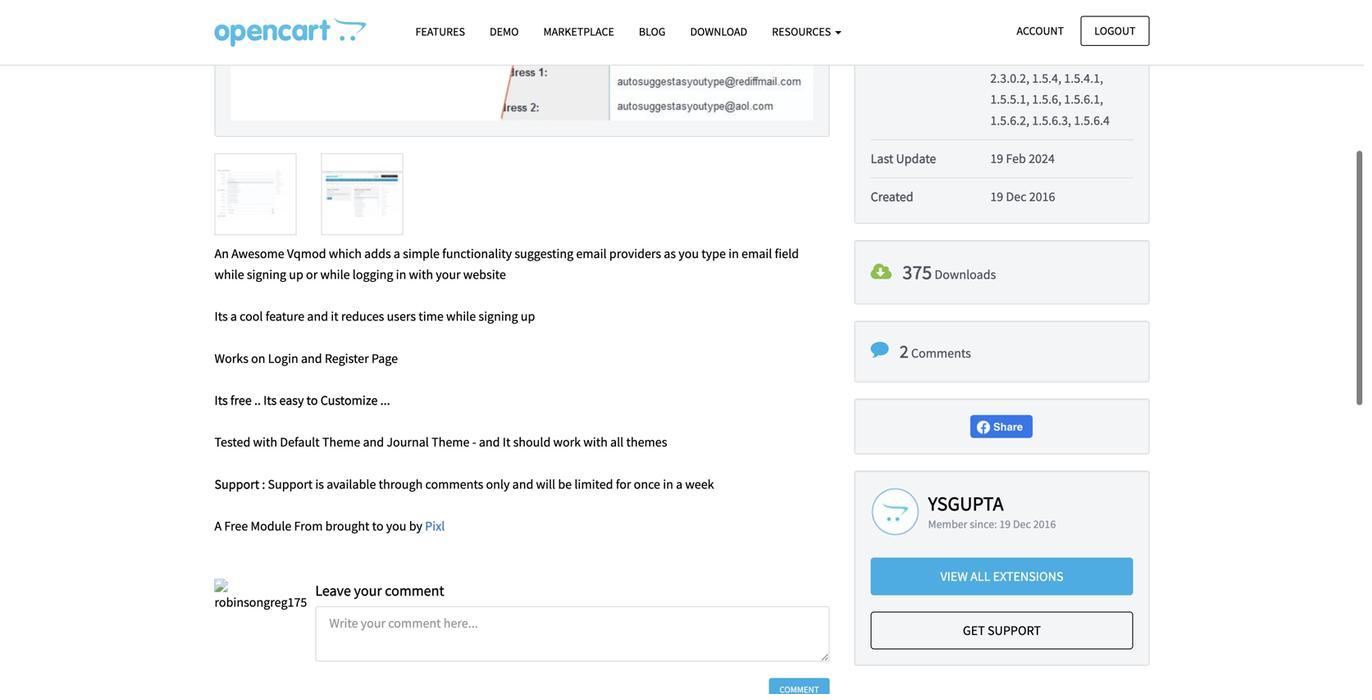Task type: vqa. For each thing, say whether or not it's contained in the screenshot.
Adv Sales Profit Report V4.5 image on the right bottom of page
no



Task type: locate. For each thing, give the bounding box(es) containing it.
its
[[215, 309, 228, 325], [215, 393, 228, 409], [263, 393, 277, 409]]

support left :
[[215, 477, 259, 493]]

work
[[553, 435, 581, 451]]

2016
[[1029, 189, 1055, 205], [1033, 518, 1056, 532]]

signing down website
[[479, 309, 518, 325]]

1 vertical spatial to
[[372, 519, 384, 535]]

cool
[[240, 309, 263, 325]]

1 vertical spatial 19
[[991, 189, 1004, 205]]

19 left feb
[[991, 150, 1004, 167]]

375
[[903, 260, 932, 285]]

1 horizontal spatial with
[[409, 267, 433, 283]]

2 vertical spatial 19
[[1000, 518, 1011, 532]]

up left or
[[289, 267, 303, 283]]

1 vertical spatial a
[[230, 309, 237, 325]]

leave your comment
[[315, 582, 444, 600]]

you left by
[[386, 519, 407, 535]]

in right once
[[663, 477, 673, 493]]

0 horizontal spatial you
[[386, 519, 407, 535]]

extensions
[[993, 569, 1064, 585]]

2016 inside ysgupta member since: 19 dec 2016
[[1033, 518, 1056, 532]]

to right brought
[[372, 519, 384, 535]]

brought
[[325, 519, 370, 535]]

2016 down 2024
[[1029, 189, 1055, 205]]

while down an
[[215, 267, 244, 283]]

cloud download image
[[871, 263, 892, 282]]

download link
[[678, 17, 760, 46]]

in right 'logging'
[[396, 267, 406, 283]]

ysgupta member since: 19 dec 2016
[[928, 492, 1056, 532]]

2016 up extensions
[[1033, 518, 1056, 532]]

its right ..
[[263, 393, 277, 409]]

0 horizontal spatial while
[[215, 267, 244, 283]]

while right time at left top
[[446, 309, 476, 325]]

to for you
[[372, 519, 384, 535]]

1 vertical spatial all
[[971, 569, 991, 585]]

1 horizontal spatial you
[[679, 246, 699, 262]]

2 theme from the left
[[432, 435, 470, 451]]

0 vertical spatial you
[[679, 246, 699, 262]]

0 vertical spatial signing
[[247, 267, 286, 283]]

0 horizontal spatial email
[[576, 246, 607, 262]]

1 horizontal spatial while
[[320, 267, 350, 283]]

your
[[436, 267, 461, 283], [354, 582, 382, 600]]

2 email from the left
[[742, 246, 772, 262]]

a left week
[[676, 477, 683, 493]]

leave
[[315, 582, 351, 600]]

2 horizontal spatial in
[[729, 246, 739, 262]]

its for its a cool feature and it reduces users time while signing up
[[215, 309, 228, 325]]

while right or
[[320, 267, 350, 283]]

view all extensions
[[941, 569, 1064, 585]]

375 downloads
[[903, 260, 996, 285]]

1 vertical spatial your
[[354, 582, 382, 600]]

support right :
[[268, 477, 313, 493]]

its left cool
[[215, 309, 228, 325]]

0 horizontal spatial signing
[[247, 267, 286, 283]]

0 horizontal spatial all
[[610, 435, 624, 451]]

it
[[503, 435, 511, 451]]

all right view
[[971, 569, 991, 585]]

2 horizontal spatial while
[[446, 309, 476, 325]]

auto suggest email providers image
[[231, 0, 813, 121]]

0 vertical spatial up
[[289, 267, 303, 283]]

feature
[[266, 309, 305, 325]]

downloads
[[935, 267, 996, 283]]

1 horizontal spatial all
[[971, 569, 991, 585]]

marketplace
[[543, 24, 614, 39]]

1 horizontal spatial to
[[372, 519, 384, 535]]

19 inside ysgupta member since: 19 dec 2016
[[1000, 518, 1011, 532]]

19 down 19 feb 2024
[[991, 189, 1004, 205]]

last
[[871, 150, 894, 167]]

update
[[896, 150, 936, 167]]

robinsongreg175 image
[[215, 580, 307, 614]]

resources link
[[760, 17, 854, 46]]

0 vertical spatial a
[[394, 246, 400, 262]]

in for providers
[[729, 246, 739, 262]]

and left will
[[512, 477, 534, 493]]

get support link
[[871, 612, 1133, 650]]

feb
[[1006, 150, 1026, 167]]

0 horizontal spatial theme
[[322, 435, 360, 451]]

0 horizontal spatial to
[[307, 393, 318, 409]]

vqmod
[[287, 246, 326, 262]]

1 vertical spatial dec
[[1013, 518, 1031, 532]]

0 vertical spatial in
[[729, 246, 739, 262]]

and right -
[[479, 435, 500, 451]]

theme left -
[[432, 435, 470, 451]]

with right tested
[[253, 435, 277, 451]]

1 horizontal spatial your
[[436, 267, 461, 283]]

to for customize
[[307, 393, 318, 409]]

2 vertical spatial a
[[676, 477, 683, 493]]

is
[[315, 477, 324, 493]]

and left it
[[307, 309, 328, 325]]

0 horizontal spatial in
[[396, 267, 406, 283]]

up
[[289, 267, 303, 283], [521, 309, 535, 325]]

signing inside 'an awesome vqmod which adds a simple functionality suggesting email providers as you type in email field while signing up or while logging in with your website'
[[247, 267, 286, 283]]

1 vertical spatial 2016
[[1033, 518, 1056, 532]]

signing
[[247, 267, 286, 283], [479, 309, 518, 325]]

to right easy
[[307, 393, 318, 409]]

dec
[[1006, 189, 1027, 205], [1013, 518, 1031, 532]]

0 vertical spatial 2016
[[1029, 189, 1055, 205]]

support
[[215, 477, 259, 493], [268, 477, 313, 493], [988, 623, 1041, 639]]

1 vertical spatial up
[[521, 309, 535, 325]]

email left providers
[[576, 246, 607, 262]]

pixl
[[425, 519, 445, 535]]

0 vertical spatial to
[[307, 393, 318, 409]]

a left cool
[[230, 309, 237, 325]]

your down the simple
[[436, 267, 461, 283]]

a
[[394, 246, 400, 262], [230, 309, 237, 325], [676, 477, 683, 493]]

with down the simple
[[409, 267, 433, 283]]

0 vertical spatial all
[[610, 435, 624, 451]]

default
[[280, 435, 320, 451]]

and
[[307, 309, 328, 325], [301, 351, 322, 367], [363, 435, 384, 451], [479, 435, 500, 451], [512, 477, 534, 493]]

1 horizontal spatial in
[[663, 477, 673, 493]]

2
[[900, 340, 909, 363]]

an awesome vqmod which adds a simple functionality suggesting email providers as you type in email field while signing up or while logging in with your website
[[215, 246, 799, 283]]

1 vertical spatial signing
[[479, 309, 518, 325]]

1 horizontal spatial email
[[742, 246, 772, 262]]

1 horizontal spatial a
[[394, 246, 400, 262]]

blog link
[[627, 17, 678, 46]]

dec right since:
[[1013, 518, 1031, 532]]

your right leave
[[354, 582, 382, 600]]

will
[[536, 477, 556, 493]]

you right as
[[679, 246, 699, 262]]

its left the "free"
[[215, 393, 228, 409]]

dec down feb
[[1006, 189, 1027, 205]]

2 vertical spatial in
[[663, 477, 673, 493]]

reduces
[[341, 309, 384, 325]]

0 vertical spatial 19
[[991, 150, 1004, 167]]

2 horizontal spatial a
[[676, 477, 683, 493]]

opencart - auto suggest email providers image
[[215, 17, 366, 47]]

functionality
[[442, 246, 512, 262]]

account link
[[1003, 16, 1078, 46]]

1 vertical spatial you
[[386, 519, 407, 535]]

signing down awesome
[[247, 267, 286, 283]]

providers
[[609, 246, 661, 262]]

up down 'an awesome vqmod which adds a simple functionality suggesting email providers as you type in email field while signing up or while logging in with your website'
[[521, 309, 535, 325]]

support right get
[[988, 623, 1041, 639]]

19
[[991, 150, 1004, 167], [991, 189, 1004, 205], [1000, 518, 1011, 532]]

up inside 'an awesome vqmod which adds a simple functionality suggesting email providers as you type in email field while signing up or while logging in with your website'
[[289, 267, 303, 283]]

time
[[419, 309, 444, 325]]

page
[[372, 351, 398, 367]]

view all extensions link
[[871, 558, 1133, 596]]

themes
[[626, 435, 667, 451]]

login
[[268, 351, 298, 367]]

0 vertical spatial your
[[436, 267, 461, 283]]

all left "themes"
[[610, 435, 624, 451]]

its free .. its easy to customize ...
[[215, 393, 390, 409]]

0 horizontal spatial up
[[289, 267, 303, 283]]

simple
[[403, 246, 440, 262]]

1 vertical spatial in
[[396, 267, 406, 283]]

in right the type
[[729, 246, 739, 262]]

2 horizontal spatial support
[[988, 623, 1041, 639]]

or
[[306, 267, 318, 283]]

be
[[558, 477, 572, 493]]

for
[[616, 477, 631, 493]]

0 horizontal spatial a
[[230, 309, 237, 325]]

theme right the default on the left
[[322, 435, 360, 451]]

awesome
[[231, 246, 284, 262]]

with right work
[[584, 435, 608, 451]]

type
[[702, 246, 726, 262]]

logout link
[[1081, 16, 1150, 46]]

19 right since:
[[1000, 518, 1011, 532]]

email left field on the right top
[[742, 246, 772, 262]]

a right adds
[[394, 246, 400, 262]]

tested with default theme and journal theme - and it should work with all themes
[[215, 435, 667, 451]]

available
[[327, 477, 376, 493]]

1 horizontal spatial theme
[[432, 435, 470, 451]]

-
[[472, 435, 476, 451]]



Task type: describe. For each thing, give the bounding box(es) containing it.
Leave your comment text field
[[315, 607, 830, 662]]

its a cool feature and it reduces users time while signing up
[[215, 309, 535, 325]]

module
[[251, 519, 292, 535]]

..
[[254, 393, 261, 409]]

features link
[[403, 17, 477, 46]]

week
[[685, 477, 714, 493]]

2 comments
[[900, 340, 971, 363]]

you inside 'an awesome vqmod which adds a simple functionality suggesting email providers as you type in email field while signing up or while logging in with your website'
[[679, 246, 699, 262]]

comments
[[911, 345, 971, 362]]

download
[[690, 24, 748, 39]]

resources
[[772, 24, 833, 39]]

tested
[[215, 435, 251, 451]]

free
[[224, 519, 248, 535]]

it
[[331, 309, 339, 325]]

demo
[[490, 24, 519, 39]]

adds
[[364, 246, 391, 262]]

19 feb 2024
[[991, 150, 1055, 167]]

and right login
[[301, 351, 322, 367]]

created
[[871, 189, 914, 205]]

with inside 'an awesome vqmod which adds a simple functionality suggesting email providers as you type in email field while signing up or while logging in with your website'
[[409, 267, 433, 283]]

which
[[329, 246, 362, 262]]

...
[[380, 393, 390, 409]]

get support
[[963, 623, 1041, 639]]

1 horizontal spatial support
[[268, 477, 313, 493]]

easy
[[279, 393, 304, 409]]

a free module from brought to you by pixl
[[215, 519, 445, 535]]

in for be
[[663, 477, 673, 493]]

comment
[[385, 582, 444, 600]]

only
[[486, 477, 510, 493]]

users
[[387, 309, 416, 325]]

19 for 19 feb 2024
[[991, 150, 1004, 167]]

1 theme from the left
[[322, 435, 360, 451]]

blog
[[639, 24, 666, 39]]

should
[[513, 435, 551, 451]]

2 horizontal spatial with
[[584, 435, 608, 451]]

an
[[215, 246, 229, 262]]

view
[[941, 569, 968, 585]]

customize
[[321, 393, 378, 409]]

ysgupta image
[[871, 488, 920, 537]]

19 for 19 dec 2016
[[991, 189, 1004, 205]]

from
[[294, 519, 323, 535]]

works on login and register page
[[215, 351, 398, 367]]

last update
[[871, 150, 936, 167]]

logout
[[1095, 23, 1136, 38]]

suggesting
[[515, 246, 574, 262]]

works
[[215, 351, 249, 367]]

as
[[664, 246, 676, 262]]

:
[[262, 477, 265, 493]]

1 horizontal spatial signing
[[479, 309, 518, 325]]

through
[[379, 477, 423, 493]]

0 vertical spatial dec
[[1006, 189, 1027, 205]]

pixl link
[[425, 519, 445, 535]]

ysgupta
[[928, 492, 1004, 517]]

by
[[409, 519, 422, 535]]

1 email from the left
[[576, 246, 607, 262]]

0 horizontal spatial with
[[253, 435, 277, 451]]

demo link
[[477, 17, 531, 46]]

1 horizontal spatial up
[[521, 309, 535, 325]]

your inside 'an awesome vqmod which adds a simple functionality suggesting email providers as you type in email field while signing up or while logging in with your website'
[[436, 267, 461, 283]]

account
[[1017, 23, 1064, 38]]

features
[[416, 24, 465, 39]]

comment image
[[871, 341, 889, 359]]

and left journal
[[363, 435, 384, 451]]

support : support is available through comments only and will be limited for once in a week
[[215, 477, 714, 493]]

free
[[230, 393, 252, 409]]

2024
[[1029, 150, 1055, 167]]

0 horizontal spatial your
[[354, 582, 382, 600]]

limited
[[575, 477, 613, 493]]

marketplace link
[[531, 17, 627, 46]]

website
[[463, 267, 506, 283]]

its for its free .. its easy to customize ...
[[215, 393, 228, 409]]

since:
[[970, 518, 997, 532]]

logging
[[353, 267, 393, 283]]

comments
[[425, 477, 483, 493]]

19 dec 2016
[[991, 189, 1055, 205]]

member
[[928, 518, 968, 532]]

a
[[215, 519, 222, 535]]

register
[[325, 351, 369, 367]]

a inside 'an awesome vqmod which adds a simple functionality suggesting email providers as you type in email field while signing up or while logging in with your website'
[[394, 246, 400, 262]]

field
[[775, 246, 799, 262]]

once
[[634, 477, 660, 493]]

journal
[[387, 435, 429, 451]]

0 horizontal spatial support
[[215, 477, 259, 493]]

dec inside ysgupta member since: 19 dec 2016
[[1013, 518, 1031, 532]]



